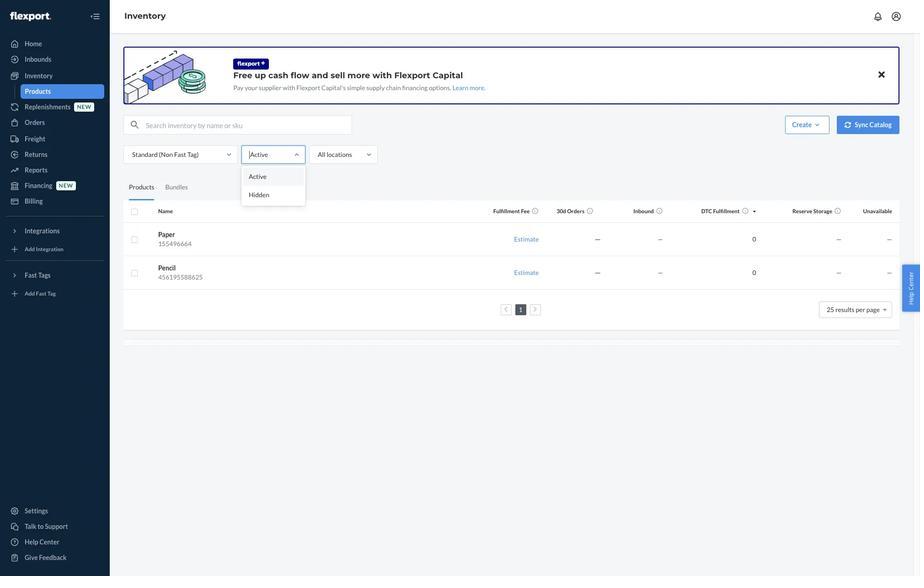 Task type: locate. For each thing, give the bounding box(es) containing it.
25 results per page
[[827, 305, 880, 313]]

estimate
[[514, 235, 539, 243], [514, 268, 539, 276]]

1
[[519, 305, 523, 313]]

1 vertical spatial 0
[[753, 268, 757, 276]]

0 horizontal spatial flexport
[[297, 84, 320, 92]]

1 vertical spatial new
[[59, 182, 73, 189]]

1 vertical spatial fast
[[25, 271, 37, 279]]

1 estimate link from the top
[[514, 235, 539, 243]]

learn more link
[[453, 84, 485, 92]]

name
[[158, 208, 173, 215]]

add inside add integration link
[[25, 246, 35, 253]]

(non
[[159, 151, 173, 158]]

more right learn
[[470, 84, 485, 92]]

2 estimate from the top
[[514, 268, 539, 276]]

estimate for 456195588625
[[514, 268, 539, 276]]

locations
[[327, 151, 352, 158]]

0 horizontal spatial inventory
[[25, 72, 53, 80]]

unavailable
[[864, 208, 893, 215]]

0 vertical spatial new
[[77, 104, 91, 110]]

sync catalog button
[[837, 116, 900, 134]]

0 horizontal spatial orders
[[25, 118, 45, 126]]

products down standard
[[129, 183, 154, 191]]

and
[[312, 70, 328, 81]]

1 vertical spatial inventory
[[25, 72, 53, 80]]

billing link
[[5, 194, 104, 209]]

0 horizontal spatial inventory link
[[5, 69, 104, 83]]

flexport up financing
[[394, 70, 431, 81]]

give
[[25, 554, 38, 561]]

2 fulfillment from the left
[[713, 208, 740, 215]]

pencil
[[158, 264, 176, 272]]

fulfillment left fee at the top of page
[[494, 208, 520, 215]]

flexport
[[394, 70, 431, 81], [297, 84, 320, 92]]

inbounds
[[25, 55, 51, 63]]

square image left pencil
[[131, 269, 138, 277]]

talk to support button
[[5, 519, 104, 534]]

― for 456195588625
[[595, 268, 601, 276]]

1 estimate from the top
[[514, 235, 539, 243]]

1 add from the top
[[25, 246, 35, 253]]

0 vertical spatial help center
[[907, 271, 916, 305]]

0 vertical spatial more
[[348, 70, 370, 81]]

orders up freight
[[25, 118, 45, 126]]

0 horizontal spatial help
[[25, 538, 38, 546]]

1 horizontal spatial inventory
[[124, 11, 166, 21]]

flexport down flow
[[297, 84, 320, 92]]

estimate up 1
[[514, 268, 539, 276]]

talk
[[25, 522, 36, 530]]

reports link
[[5, 163, 104, 178]]

1 ― from the top
[[595, 235, 601, 243]]

0 horizontal spatial products
[[25, 87, 51, 95]]

new down products link
[[77, 104, 91, 110]]

new down reports link at the top
[[59, 182, 73, 189]]

0 vertical spatial help
[[907, 292, 916, 305]]

0 horizontal spatial help center
[[25, 538, 59, 546]]

add inside add fast tag link
[[25, 290, 35, 297]]

0 vertical spatial 0
[[753, 235, 757, 243]]

2 add from the top
[[25, 290, 35, 297]]

active down search inventory by name or sku text field
[[250, 151, 268, 158]]

add integration
[[25, 246, 64, 253]]

fast
[[174, 151, 186, 158], [25, 271, 37, 279], [36, 290, 46, 297]]

fast left the tag
[[36, 290, 46, 297]]

with
[[373, 70, 392, 81], [283, 84, 295, 92]]

fast left tags
[[25, 271, 37, 279]]

paper
[[158, 230, 175, 238]]

estimate link down fee at the top of page
[[514, 235, 539, 243]]

1 horizontal spatial new
[[77, 104, 91, 110]]

paper 155496664
[[158, 230, 192, 247]]

0 horizontal spatial center
[[40, 538, 59, 546]]

with up supply on the left of page
[[373, 70, 392, 81]]

1 vertical spatial add
[[25, 290, 35, 297]]

1 0 from the top
[[753, 235, 757, 243]]

chain
[[386, 84, 401, 92]]

returns link
[[5, 147, 104, 162]]

capital
[[433, 70, 463, 81]]

0 vertical spatial ―
[[595, 235, 601, 243]]

active up hidden
[[249, 172, 267, 180]]

square image up square image
[[131, 208, 138, 215]]

Search inventory by name or sku text field
[[146, 116, 352, 134]]

1 vertical spatial products
[[129, 183, 154, 191]]

square image for 30d orders
[[131, 208, 138, 215]]

0 vertical spatial flexport
[[394, 70, 431, 81]]

support
[[45, 522, 68, 530]]

1 vertical spatial ―
[[595, 268, 601, 276]]

free
[[233, 70, 253, 81]]

―
[[595, 235, 601, 243], [595, 268, 601, 276]]

0 vertical spatial products
[[25, 87, 51, 95]]

0 horizontal spatial with
[[283, 84, 295, 92]]

square image
[[131, 208, 138, 215], [131, 269, 138, 277]]

1 horizontal spatial products
[[129, 183, 154, 191]]

1 vertical spatial square image
[[131, 269, 138, 277]]

reports
[[25, 166, 47, 174]]

supplier
[[259, 84, 282, 92]]

more
[[348, 70, 370, 81], [470, 84, 485, 92]]

1 vertical spatial help
[[25, 538, 38, 546]]

hidden
[[249, 191, 269, 199]]

help inside help center link
[[25, 538, 38, 546]]

inventory
[[124, 11, 166, 21], [25, 72, 53, 80]]

estimate link
[[514, 235, 539, 243], [514, 268, 539, 276]]

close image
[[879, 69, 885, 80]]

to
[[38, 522, 44, 530]]

456195588625
[[158, 273, 203, 281]]

add fast tag
[[25, 290, 56, 297]]

1 horizontal spatial help center
[[907, 271, 916, 305]]

0 vertical spatial center
[[907, 271, 916, 290]]

fulfillment right the dtc
[[713, 208, 740, 215]]

flow
[[291, 70, 310, 81]]

with down "cash"
[[283, 84, 295, 92]]

fast left tag)
[[174, 151, 186, 158]]

1 horizontal spatial help
[[907, 292, 916, 305]]

0 horizontal spatial new
[[59, 182, 73, 189]]

1 vertical spatial inventory link
[[5, 69, 104, 83]]

estimate down fee at the top of page
[[514, 235, 539, 243]]

center
[[907, 271, 916, 290], [40, 538, 59, 546]]

add fast tag link
[[5, 286, 104, 301]]

0 vertical spatial add
[[25, 246, 35, 253]]

more up simple
[[348, 70, 370, 81]]

add down fast tags
[[25, 290, 35, 297]]

open notifications image
[[873, 11, 884, 22]]

capital's
[[322, 84, 346, 92]]

add for add fast tag
[[25, 290, 35, 297]]

help
[[907, 292, 916, 305], [25, 538, 38, 546]]

0 horizontal spatial fulfillment
[[494, 208, 520, 215]]

0 vertical spatial square image
[[131, 208, 138, 215]]

help center button
[[903, 265, 921, 311]]

give feedback button
[[5, 550, 104, 565]]

2 ― from the top
[[595, 268, 601, 276]]

reserve
[[793, 208, 813, 215]]

0
[[753, 235, 757, 243], [753, 268, 757, 276]]

orders
[[25, 118, 45, 126], [567, 208, 585, 215]]

.
[[485, 84, 486, 92]]

replenishments
[[25, 103, 71, 111]]

square image
[[131, 236, 138, 243]]

—
[[658, 235, 663, 243], [837, 235, 842, 243], [887, 235, 893, 243], [658, 268, 663, 276], [837, 268, 842, 276], [887, 268, 893, 276]]

fast tags
[[25, 271, 51, 279]]

products
[[25, 87, 51, 95], [129, 183, 154, 191]]

1 vertical spatial orders
[[567, 208, 585, 215]]

1 vertical spatial estimate
[[514, 268, 539, 276]]

0 for 456195588625
[[753, 268, 757, 276]]

help inside help center button
[[907, 292, 916, 305]]

0 vertical spatial estimate link
[[514, 235, 539, 243]]

0 vertical spatial orders
[[25, 118, 45, 126]]

integrations button
[[5, 224, 104, 238]]

1 vertical spatial estimate link
[[514, 268, 539, 276]]

0 vertical spatial fast
[[174, 151, 186, 158]]

add
[[25, 246, 35, 253], [25, 290, 35, 297]]

1 horizontal spatial inventory link
[[124, 11, 166, 21]]

1 vertical spatial flexport
[[297, 84, 320, 92]]

inventory link
[[124, 11, 166, 21], [5, 69, 104, 83]]

2 square image from the top
[[131, 269, 138, 277]]

products up replenishments
[[25, 87, 51, 95]]

1 horizontal spatial fulfillment
[[713, 208, 740, 215]]

0 vertical spatial with
[[373, 70, 392, 81]]

0 vertical spatial estimate
[[514, 235, 539, 243]]

tag
[[47, 290, 56, 297]]

1 vertical spatial more
[[470, 84, 485, 92]]

2 estimate link from the top
[[514, 268, 539, 276]]

1 square image from the top
[[131, 208, 138, 215]]

add left integration
[[25, 246, 35, 253]]

cash
[[268, 70, 289, 81]]

2 0 from the top
[[753, 268, 757, 276]]

orders link
[[5, 115, 104, 130]]

estimate link up 1
[[514, 268, 539, 276]]

1 horizontal spatial center
[[907, 271, 916, 290]]

orders right 30d
[[567, 208, 585, 215]]

options.
[[429, 84, 452, 92]]



Task type: vqa. For each thing, say whether or not it's contained in the screenshot.
ZIP Code text box
no



Task type: describe. For each thing, give the bounding box(es) containing it.
results
[[836, 305, 855, 313]]

1 link
[[517, 305, 525, 313]]

inbounds link
[[5, 52, 104, 67]]

1 horizontal spatial flexport
[[394, 70, 431, 81]]

close navigation image
[[90, 11, 101, 22]]

fast inside dropdown button
[[25, 271, 37, 279]]

up
[[255, 70, 266, 81]]

fee
[[521, 208, 530, 215]]

flexport logo image
[[10, 12, 51, 21]]

freight link
[[5, 132, 104, 146]]

all
[[318, 151, 326, 158]]

1 horizontal spatial more
[[470, 84, 485, 92]]

home link
[[5, 37, 104, 51]]

create
[[793, 121, 812, 129]]

1 vertical spatial active
[[249, 172, 267, 180]]

standard
[[132, 151, 158, 158]]

1 vertical spatial with
[[283, 84, 295, 92]]

financing
[[402, 84, 428, 92]]

help center link
[[5, 535, 104, 549]]

pay
[[233, 84, 244, 92]]

2 vertical spatial fast
[[36, 290, 46, 297]]

new for financing
[[59, 182, 73, 189]]

inventory inside inventory link
[[25, 72, 53, 80]]

0 for 155496664
[[753, 235, 757, 243]]

integrations
[[25, 227, 60, 235]]

home
[[25, 40, 42, 48]]

new for replenishments
[[77, 104, 91, 110]]

1 fulfillment from the left
[[494, 208, 520, 215]]

0 horizontal spatial more
[[348, 70, 370, 81]]

chevron left image
[[504, 306, 508, 313]]

simple
[[347, 84, 365, 92]]

pencil 456195588625
[[158, 264, 203, 281]]

storage
[[814, 208, 833, 215]]

sell
[[331, 70, 345, 81]]

estimate link for 155496664
[[514, 235, 539, 243]]

0 vertical spatial inventory
[[124, 11, 166, 21]]

30d orders
[[557, 208, 585, 215]]

center inside button
[[907, 271, 916, 290]]

returns
[[25, 151, 48, 158]]

fulfillment fee
[[494, 208, 530, 215]]

25 results per page option
[[827, 305, 880, 313]]

all locations
[[318, 151, 352, 158]]

standard (non fast tag)
[[132, 151, 199, 158]]

estimate link for 456195588625
[[514, 268, 539, 276]]

sync catalog
[[855, 121, 892, 129]]

per
[[856, 305, 866, 313]]

integration
[[36, 246, 64, 253]]

square image for ―
[[131, 269, 138, 277]]

freight
[[25, 135, 45, 143]]

1 vertical spatial center
[[40, 538, 59, 546]]

inbound
[[634, 208, 654, 215]]

1 horizontal spatial with
[[373, 70, 392, 81]]

reserve storage
[[793, 208, 833, 215]]

1 horizontal spatial orders
[[567, 208, 585, 215]]

billing
[[25, 197, 43, 205]]

catalog
[[870, 121, 892, 129]]

― for 155496664
[[595, 235, 601, 243]]

financing
[[25, 182, 52, 189]]

add for add integration
[[25, 246, 35, 253]]

tags
[[38, 271, 51, 279]]

fast tags button
[[5, 268, 104, 283]]

155496664
[[158, 240, 192, 247]]

dtc
[[702, 208, 712, 215]]

talk to support
[[25, 522, 68, 530]]

tag)
[[187, 151, 199, 158]]

your
[[245, 84, 258, 92]]

1 vertical spatial help center
[[25, 538, 59, 546]]

supply
[[367, 84, 385, 92]]

bundles
[[165, 183, 188, 191]]

settings link
[[5, 504, 104, 518]]

open account menu image
[[891, 11, 902, 22]]

chevron right image
[[534, 306, 538, 313]]

30d
[[557, 208, 566, 215]]

0 vertical spatial inventory link
[[124, 11, 166, 21]]

25
[[827, 305, 835, 313]]

learn
[[453, 84, 469, 92]]

page
[[867, 305, 880, 313]]

sync
[[855, 121, 869, 129]]

settings
[[25, 507, 48, 515]]

0 vertical spatial active
[[250, 151, 268, 158]]

sync alt image
[[845, 122, 852, 128]]

dtc fulfillment
[[702, 208, 740, 215]]

estimate for 155496664
[[514, 235, 539, 243]]

create button
[[786, 116, 830, 134]]

give feedback
[[25, 554, 67, 561]]

products link
[[20, 84, 104, 99]]

free up cash flow and sell more with flexport capital pay your supplier with flexport capital's simple supply chain financing options. learn more .
[[233, 70, 486, 92]]

help center inside button
[[907, 271, 916, 305]]

feedback
[[39, 554, 67, 561]]

add integration link
[[5, 242, 104, 257]]



